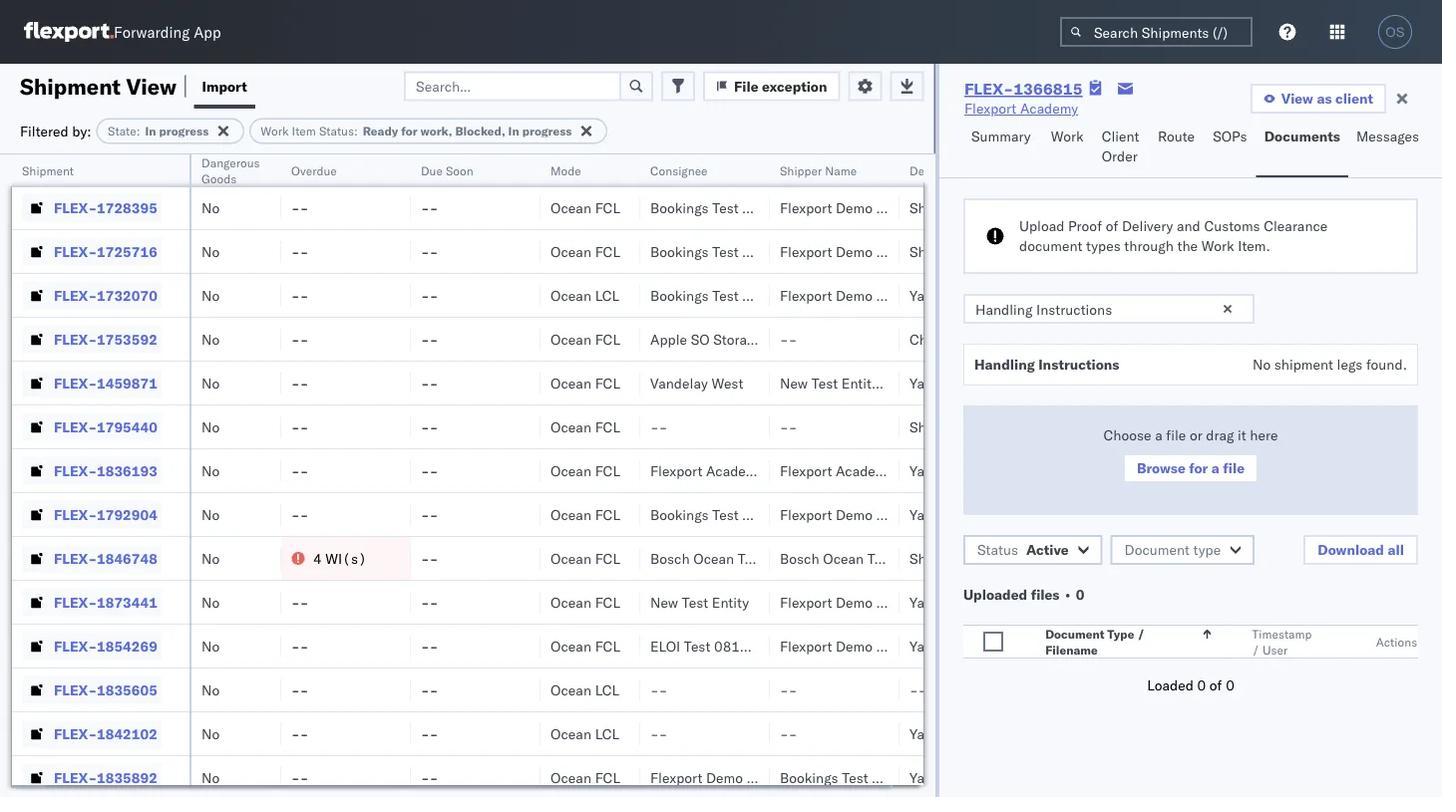 Task type: locate. For each thing, give the bounding box(es) containing it.
7 yantian from the top
[[910, 726, 957, 743]]

1 in from the left
[[145, 124, 156, 139]]

flex- down flex-1842102 button
[[54, 769, 97, 787]]

0 horizontal spatial :
[[136, 124, 140, 139]]

1 vertical spatial entity
[[712, 594, 749, 611]]

china down handling
[[977, 418, 1014, 436]]

2 vertical spatial lcl
[[595, 726, 620, 743]]

0 vertical spatial a
[[1155, 427, 1163, 444]]

soon
[[446, 163, 473, 178]]

timestamp / user
[[1252, 627, 1312, 658]]

1835892
[[97, 769, 157, 787]]

1 horizontal spatial progress
[[522, 124, 572, 139]]

flexport. image
[[24, 22, 114, 42]]

flex- down flex-1795440 button
[[54, 462, 97, 480]]

/ left user
[[1252, 643, 1259, 658]]

3 shanghai, china from the top
[[910, 243, 1014, 260]]

bosch down (us) on the bottom
[[780, 550, 819, 567]]

wi(s)
[[325, 550, 367, 567]]

5 fcl from the top
[[595, 374, 620, 392]]

flex- inside "flex-1846748" button
[[54, 550, 97, 567]]

2 ocean lcl from the top
[[550, 682, 620, 699]]

new
[[780, 374, 808, 392], [650, 594, 678, 611]]

flex- inside flex-1629619 "button"
[[54, 155, 97, 173]]

item.
[[1238, 237, 1270, 255]]

no for flex-1846748
[[201, 550, 220, 567]]

departure port button
[[900, 159, 1009, 179]]

12 fcl from the top
[[595, 769, 620, 787]]

status
[[319, 124, 354, 139], [977, 542, 1018, 559]]

1 vertical spatial new
[[650, 594, 678, 611]]

flex-1629619
[[54, 155, 157, 173]]

resize handle column header for mode
[[616, 155, 640, 798]]

through
[[1124, 237, 1174, 255]]

sops button
[[1205, 119, 1256, 178]]

work button
[[1043, 119, 1094, 178]]

or
[[1190, 427, 1202, 444]]

clearance
[[1264, 217, 1328, 235]]

upload proof of delivery and customs clearance document types through the work item.
[[1019, 217, 1328, 255]]

flex- inside flex-1792904 "button"
[[54, 506, 97, 524]]

timestamp
[[1252, 627, 1312, 642]]

5 ocean fcl from the top
[[550, 374, 620, 392]]

5 resize handle column header from the left
[[616, 155, 640, 798]]

1 horizontal spatial :
[[354, 124, 358, 139]]

flexport academy link
[[964, 99, 1078, 119]]

shipment up by:
[[20, 72, 121, 100]]

0 horizontal spatial for
[[401, 124, 417, 139]]

0 horizontal spatial bosch
[[650, 550, 690, 567]]

of inside upload proof of delivery and customs clearance document types through the work item.
[[1106, 217, 1118, 235]]

7 resize handle column header from the left
[[876, 155, 900, 798]]

a inside browse for a file button
[[1212, 460, 1220, 477]]

new down (do
[[780, 374, 808, 392]]

a down drag
[[1212, 460, 1220, 477]]

3 fcl from the top
[[595, 243, 620, 260]]

academy for flexport academy (us) inc.
[[706, 462, 764, 480]]

for down or
[[1189, 460, 1208, 477]]

types
[[1086, 237, 1121, 255]]

academy left (us) on the bottom
[[706, 462, 764, 480]]

8 yantian from the top
[[910, 769, 957, 787]]

1 resize handle column header from the left
[[166, 155, 189, 798]]

11 fcl from the top
[[595, 638, 620, 655]]

flex- down flex-1792904 "button"
[[54, 550, 97, 567]]

flex- down flex-1753592 button
[[54, 374, 97, 392]]

0 horizontal spatial progress
[[159, 124, 209, 139]]

the
[[1177, 237, 1198, 255]]

1 horizontal spatial status
[[977, 542, 1018, 559]]

0 horizontal spatial 0
[[1076, 586, 1084, 604]]

status up uploaded
[[977, 542, 1018, 559]]

flex- for 1725716
[[54, 243, 97, 260]]

loaded 0 of 0
[[1147, 677, 1234, 695]]

flexport for 1873441
[[780, 594, 832, 611]]

ocean fcl for flex-1835892
[[550, 769, 620, 787]]

of right loaded
[[1210, 677, 1222, 695]]

1459871
[[97, 374, 157, 392]]

1 horizontal spatial bosch
[[780, 550, 819, 567]]

work left 'item'
[[261, 124, 289, 139]]

1 vertical spatial document
[[1045, 627, 1104, 642]]

bookings test consignee for flex-1732070
[[650, 287, 809, 304]]

0 horizontal spatial /
[[1137, 627, 1145, 642]]

new for new test entity 2
[[780, 374, 808, 392]]

a right 'choose'
[[1155, 427, 1163, 444]]

2 lcl from the top
[[595, 682, 620, 699]]

0 vertical spatial lcl
[[595, 287, 620, 304]]

4 ocean fcl from the top
[[550, 331, 620, 348]]

ocean fcl for flex-1873441
[[550, 594, 620, 611]]

1 shanghai, china from the top
[[910, 155, 1014, 173]]

12 ocean fcl from the top
[[550, 769, 620, 787]]

progress up dangerous on the left
[[159, 124, 209, 139]]

new up eloi
[[650, 594, 678, 611]]

6 fcl from the top
[[595, 418, 620, 436]]

flex- inside "flex-1732070" button
[[54, 287, 97, 304]]

0 vertical spatial new
[[780, 374, 808, 392]]

4 shanghai, from the top
[[910, 418, 973, 436]]

china left document
[[977, 243, 1014, 260]]

flex- down 'flex-1728395' button
[[54, 243, 97, 260]]

all
[[1388, 542, 1404, 559]]

2 horizontal spatial 0
[[1226, 677, 1234, 695]]

fcl for flex-1792904
[[595, 506, 620, 524]]

flex- down 'flex-1836193' button
[[54, 506, 97, 524]]

flex- inside flex-1795440 button
[[54, 418, 97, 436]]

document left type
[[1124, 542, 1190, 559]]

1 vertical spatial a
[[1212, 460, 1220, 477]]

2 horizontal spatial academy
[[1020, 100, 1078, 117]]

1 : from the left
[[136, 124, 140, 139]]

2 shanghai, china from the top
[[910, 199, 1014, 216]]

2 resize handle column header from the left
[[257, 155, 281, 798]]

documents
[[1264, 128, 1340, 145]]

flex- down flex-1873441 button
[[54, 638, 97, 655]]

0 vertical spatial /
[[1137, 627, 1145, 642]]

choose
[[1103, 427, 1151, 444]]

1 horizontal spatial academy
[[836, 462, 894, 480]]

bookings test consignee
[[650, 155, 809, 173], [650, 199, 809, 216], [650, 243, 809, 260], [650, 287, 809, 304], [650, 506, 809, 524], [780, 769, 939, 787]]

1 horizontal spatial work
[[1051, 128, 1084, 145]]

flex- down flex-1459871 button
[[54, 418, 97, 436]]

1 horizontal spatial document
[[1124, 542, 1190, 559]]

document for document type / filename
[[1045, 627, 1104, 642]]

academy for flexport academy
[[1020, 100, 1078, 117]]

1 horizontal spatial in
[[508, 124, 519, 139]]

0 vertical spatial status
[[319, 124, 354, 139]]

2 fcl from the top
[[595, 199, 620, 216]]

entity
[[842, 374, 879, 392], [712, 594, 749, 611]]

due soon
[[421, 163, 473, 178]]

timestamp / user button
[[1248, 622, 1336, 658]]

2 horizontal spatial work
[[1201, 237, 1234, 255]]

co. for 1854269
[[929, 638, 948, 655]]

1 horizontal spatial for
[[1189, 460, 1208, 477]]

chennai
[[910, 331, 962, 348]]

0 vertical spatial of
[[1106, 217, 1118, 235]]

shanghai, china
[[910, 155, 1014, 173], [910, 199, 1014, 216], [910, 243, 1014, 260], [910, 418, 1014, 436]]

fcl for flex-1728395
[[595, 199, 620, 216]]

import button
[[194, 64, 255, 109]]

work inside button
[[1051, 128, 1084, 145]]

for left work,
[[401, 124, 417, 139]]

1 yantian from the top
[[910, 287, 957, 304]]

shipment
[[1274, 356, 1333, 373]]

3 yantian from the top
[[910, 462, 957, 480]]

0 horizontal spatial file
[[1166, 427, 1186, 444]]

Handling Instructions text field
[[963, 294, 1255, 324]]

bosch ocean test down inc.
[[780, 550, 894, 567]]

files
[[1031, 586, 1060, 604]]

1 horizontal spatial new
[[780, 374, 808, 392]]

1 ocean lcl from the top
[[550, 287, 620, 304]]

0 vertical spatial document
[[1124, 542, 1190, 559]]

shipment down filtered
[[22, 163, 74, 178]]

flex- down by:
[[54, 155, 97, 173]]

file inside button
[[1223, 460, 1245, 477]]

shipper name button
[[770, 159, 880, 179]]

0 horizontal spatial document
[[1045, 627, 1104, 642]]

type
[[1107, 627, 1134, 642]]

0 horizontal spatial of
[[1106, 217, 1118, 235]]

1 horizontal spatial /
[[1252, 643, 1259, 658]]

3 ocean fcl from the top
[[550, 243, 620, 260]]

1 horizontal spatial bosch ocean test
[[780, 550, 894, 567]]

1792904
[[97, 506, 157, 524]]

eloi test 081801
[[650, 638, 766, 655]]

7 fcl from the top
[[595, 462, 620, 480]]

0 vertical spatial file
[[1166, 427, 1186, 444]]

1 vertical spatial file
[[1223, 460, 1245, 477]]

resize handle column header
[[166, 155, 189, 798], [257, 155, 281, 798], [387, 155, 411, 798], [517, 155, 541, 798], [616, 155, 640, 798], [746, 155, 770, 798], [876, 155, 900, 798]]

flex- down flex-1854269 button
[[54, 682, 97, 699]]

shipper for flex-1725716
[[876, 243, 925, 260]]

/ inside document type / filename
[[1137, 627, 1145, 642]]

1 vertical spatial lcl
[[595, 682, 620, 699]]

co. for 1873441
[[929, 594, 948, 611]]

status right 'item'
[[319, 124, 354, 139]]

bookings test consignee for flex-1728395
[[650, 199, 809, 216]]

shipment inside shipment button
[[22, 163, 74, 178]]

ocean
[[550, 155, 591, 173], [550, 199, 591, 216], [550, 243, 591, 260], [550, 287, 591, 304], [550, 331, 591, 348], [550, 374, 591, 392], [550, 418, 591, 436], [550, 462, 591, 480], [550, 506, 591, 524], [550, 550, 591, 567], [693, 550, 734, 567], [823, 550, 864, 567], [550, 594, 591, 611], [550, 638, 591, 655], [550, 682, 591, 699], [550, 726, 591, 743], [550, 769, 591, 787]]

flex- inside 'flex-1836193' button
[[54, 462, 97, 480]]

flexport demo shipper co.
[[780, 155, 948, 173], [780, 199, 948, 216], [780, 243, 948, 260], [780, 287, 948, 304], [780, 506, 948, 524], [780, 594, 948, 611], [780, 638, 948, 655], [650, 769, 819, 787]]

china down port
[[977, 199, 1014, 216]]

ocean for 1846748
[[550, 550, 591, 567]]

flexport demo shipper co. for 1873441
[[780, 594, 948, 611]]

flexport demo shipper co. for 1854269
[[780, 638, 948, 655]]

sops
[[1213, 128, 1247, 145]]

flex- down shipment button
[[54, 199, 97, 216]]

item
[[292, 124, 316, 139]]

flex-1836193
[[54, 462, 157, 480]]

work down 1366815
[[1051, 128, 1084, 145]]

10 ocean fcl from the top
[[550, 594, 620, 611]]

flex- inside flex-1835605 button
[[54, 682, 97, 699]]

of for proof
[[1106, 217, 1118, 235]]

choose a file or drag it here
[[1103, 427, 1278, 444]]

client order
[[1102, 128, 1139, 165]]

flex- inside flex-1873441 button
[[54, 594, 97, 611]]

demo for 1728395
[[836, 199, 873, 216]]

Search... text field
[[404, 71, 621, 101]]

ocean fcl for flex-1629619
[[550, 155, 620, 173]]

yantian for flex-1854269
[[910, 638, 957, 655]]

bosch ocean test up new test entity
[[650, 550, 764, 567]]

document up filename
[[1045, 627, 1104, 642]]

2 shanghai, from the top
[[910, 199, 973, 216]]

china for flex-1725716
[[977, 243, 1014, 260]]

Search Shipments (/) text field
[[1060, 17, 1253, 47]]

None checkbox
[[983, 632, 1003, 652]]

no for flex-1753592
[[201, 331, 220, 348]]

9 fcl from the top
[[595, 550, 620, 567]]

fcl for flex-1753592
[[595, 331, 620, 348]]

2 ocean fcl from the top
[[550, 199, 620, 216]]

flexport for 1836193
[[780, 462, 832, 480]]

no for flex-1835605
[[201, 682, 220, 699]]

8 fcl from the top
[[595, 506, 620, 524]]

1 lcl from the top
[[595, 287, 620, 304]]

11 ocean fcl from the top
[[550, 638, 620, 655]]

bosch up new test entity
[[650, 550, 690, 567]]

flex- down "flex-1732070" button
[[54, 331, 97, 348]]

progress up the mode
[[522, 124, 572, 139]]

flex- inside flex-1854269 button
[[54, 638, 97, 655]]

consignee for flex-1629619
[[742, 155, 809, 173]]

4 yantian from the top
[[910, 506, 957, 524]]

0 horizontal spatial academy
[[706, 462, 764, 480]]

0 vertical spatial shipment
[[20, 72, 121, 100]]

consignee for flex-1732070
[[742, 287, 809, 304]]

route button
[[1150, 119, 1205, 178]]

1 horizontal spatial entity
[[842, 374, 879, 392]]

browse
[[1137, 460, 1186, 477]]

flex- for 1836193
[[54, 462, 97, 480]]

flex-1728395
[[54, 199, 157, 216]]

(us)
[[768, 462, 804, 480]]

flex- for 1366815
[[964, 79, 1013, 99]]

resize handle column header for consignee
[[746, 155, 770, 798]]

flexport academy (us) inc.
[[650, 462, 831, 480]]

0 horizontal spatial in
[[145, 124, 156, 139]]

shipper
[[876, 155, 925, 173], [780, 163, 822, 178], [876, 199, 925, 216], [876, 243, 925, 260], [876, 287, 925, 304], [876, 506, 925, 524], [876, 594, 925, 611], [876, 638, 925, 655], [747, 769, 796, 787]]

1 vertical spatial for
[[1189, 460, 1208, 477]]

entity left 2
[[842, 374, 879, 392]]

shipment for shipment view
[[20, 72, 121, 100]]

ocean fcl for flex-1725716
[[550, 243, 620, 260]]

: left ready in the top left of the page
[[354, 124, 358, 139]]

flex- inside 'flex-1728395' button
[[54, 199, 97, 216]]

handling instructions
[[974, 356, 1119, 373]]

dangerous
[[201, 155, 260, 170]]

2 progress from the left
[[522, 124, 572, 139]]

flex- down flex-1725716 button
[[54, 287, 97, 304]]

1 vertical spatial shipment
[[22, 163, 74, 178]]

flex- inside flex-1842102 button
[[54, 726, 97, 743]]

1 horizontal spatial of
[[1210, 677, 1222, 695]]

1 fcl from the top
[[595, 155, 620, 173]]

2 vertical spatial ocean lcl
[[550, 726, 620, 743]]

fcl for flex-1795440
[[595, 418, 620, 436]]

ocean for 1629619
[[550, 155, 591, 173]]

1 vertical spatial /
[[1252, 643, 1259, 658]]

0 horizontal spatial bosch ocean test
[[650, 550, 764, 567]]

proof
[[1068, 217, 1102, 235]]

test
[[712, 155, 739, 173], [712, 199, 739, 216], [712, 243, 739, 260], [712, 287, 739, 304], [812, 374, 838, 392], [712, 506, 739, 524], [738, 550, 764, 567], [867, 550, 894, 567], [682, 594, 708, 611], [684, 638, 710, 655], [842, 769, 868, 787]]

document for document type
[[1124, 542, 1190, 559]]

of up types
[[1106, 217, 1118, 235]]

flex- up flexport academy
[[964, 79, 1013, 99]]

flex-1725716 button
[[22, 238, 161, 266]]

10 fcl from the top
[[595, 594, 620, 611]]

app
[[194, 22, 221, 41]]

1 shanghai, from the top
[[910, 155, 973, 173]]

file left or
[[1166, 427, 1186, 444]]

view as client button
[[1250, 84, 1386, 114]]

apple
[[650, 331, 687, 348]]

fcl for flex-1629619
[[595, 155, 620, 173]]

3 shanghai, from the top
[[910, 243, 973, 260]]

file down it
[[1223, 460, 1245, 477]]

ocean for 1753592
[[550, 331, 591, 348]]

in right state on the left of the page
[[145, 124, 156, 139]]

demo
[[836, 155, 873, 173], [836, 199, 873, 216], [836, 243, 873, 260], [836, 287, 873, 304], [836, 506, 873, 524], [836, 594, 873, 611], [836, 638, 873, 655], [706, 769, 743, 787]]

in right blocked,
[[508, 124, 519, 139]]

flex- down flex-1835605 button
[[54, 726, 97, 743]]

departure
[[910, 163, 964, 178]]

5 yantian from the top
[[910, 594, 957, 611]]

flex- inside flex-1459871 button
[[54, 374, 97, 392]]

0 horizontal spatial entity
[[712, 594, 749, 611]]

academy down 1366815
[[1020, 100, 1078, 117]]

download all button
[[1304, 536, 1418, 565]]

0 vertical spatial ocean lcl
[[550, 287, 620, 304]]

view left as
[[1281, 90, 1313, 107]]

entity up 081801
[[712, 594, 749, 611]]

081801
[[714, 638, 766, 655]]

7 ocean fcl from the top
[[550, 462, 620, 480]]

bookings test consignee for flex-1725716
[[650, 243, 809, 260]]

forwarding app link
[[24, 22, 221, 42]]

0 horizontal spatial work
[[261, 124, 289, 139]]

8 ocean fcl from the top
[[550, 506, 620, 524]]

upload
[[1019, 217, 1064, 235]]

ocean fcl for flex-1753592
[[550, 331, 620, 348]]

flexport
[[964, 100, 1017, 117], [780, 155, 832, 173], [780, 199, 832, 216], [780, 243, 832, 260], [780, 287, 832, 304], [650, 462, 702, 480], [780, 462, 832, 480], [780, 506, 832, 524], [780, 594, 832, 611], [780, 638, 832, 655], [650, 769, 702, 787]]

fcl for flex-1725716
[[595, 243, 620, 260]]

resize handle column header for shipper name
[[876, 155, 900, 798]]

flex-
[[964, 79, 1013, 99], [54, 155, 97, 173], [54, 199, 97, 216], [54, 243, 97, 260], [54, 287, 97, 304], [54, 331, 97, 348], [54, 374, 97, 392], [54, 418, 97, 436], [54, 462, 97, 480], [54, 506, 97, 524], [54, 550, 97, 567], [54, 594, 97, 611], [54, 638, 97, 655], [54, 682, 97, 699], [54, 726, 97, 743], [54, 769, 97, 787]]

flex- for 1732070
[[54, 287, 97, 304]]

flex- inside flex-1725716 button
[[54, 243, 97, 260]]

summary
[[971, 128, 1031, 145]]

fcl for flex-1873441
[[595, 594, 620, 611]]

2 in from the left
[[508, 124, 519, 139]]

flex- inside flex-1835892 button
[[54, 769, 97, 787]]

china for flex-1629619
[[977, 155, 1014, 173]]

4 fcl from the top
[[595, 331, 620, 348]]

for
[[401, 124, 417, 139], [1189, 460, 1208, 477]]

1 vertical spatial of
[[1210, 677, 1222, 695]]

: up 1629619
[[136, 124, 140, 139]]

flex- for 1459871
[[54, 374, 97, 392]]

consignee for flex-1728395
[[742, 199, 809, 216]]

view up state : in progress
[[126, 72, 177, 100]]

shanghai, china for flex-1725716
[[910, 243, 1014, 260]]

shipper for flex-1792904
[[876, 506, 925, 524]]

0 horizontal spatial new
[[650, 594, 678, 611]]

new test entity
[[650, 594, 749, 611]]

6 ocean fcl from the top
[[550, 418, 620, 436]]

document inside document type / filename
[[1045, 627, 1104, 642]]

2 bosch ocean test from the left
[[780, 550, 894, 567]]

/ right type
[[1137, 627, 1145, 642]]

1 vertical spatial ocean lcl
[[550, 682, 620, 699]]

academy right inc.
[[836, 462, 894, 480]]

0 horizontal spatial a
[[1155, 427, 1163, 444]]

9 ocean fcl from the top
[[550, 550, 620, 567]]

3 lcl from the top
[[595, 726, 620, 743]]

flex- down "flex-1846748" button
[[54, 594, 97, 611]]

china down summary
[[977, 155, 1014, 173]]

2 yantian from the top
[[910, 374, 957, 392]]

flex- for 1629619
[[54, 155, 97, 173]]

ocean for 1728395
[[550, 199, 591, 216]]

1 ocean fcl from the top
[[550, 155, 620, 173]]

filename
[[1045, 643, 1098, 658]]

3 ocean lcl from the top
[[550, 726, 620, 743]]

china up uploaded
[[980, 550, 1017, 567]]

4 shanghai, china from the top
[[910, 418, 1014, 436]]

work down customs
[[1201, 237, 1234, 255]]

0 horizontal spatial status
[[319, 124, 354, 139]]

shipment for shipment
[[22, 163, 74, 178]]

yantian for flex-1836193
[[910, 462, 957, 480]]

work for work item status : ready for work, blocked, in progress
[[261, 124, 289, 139]]

6 yantian from the top
[[910, 638, 957, 655]]

6 resize handle column header from the left
[[746, 155, 770, 798]]

flex-1792904
[[54, 506, 157, 524]]

flex- for 1795440
[[54, 418, 97, 436]]

1 horizontal spatial file
[[1223, 460, 1245, 477]]

no for flex-1459871
[[201, 374, 220, 392]]

ocean fcl for flex-1459871
[[550, 374, 620, 392]]

1795440
[[97, 418, 157, 436]]

1 horizontal spatial a
[[1212, 460, 1220, 477]]

shanghai, china for flex-1728395
[[910, 199, 1014, 216]]

flex- for 1873441
[[54, 594, 97, 611]]

shipper for flex-1629619
[[876, 155, 925, 173]]

it
[[1238, 427, 1246, 444]]

no for flex-1725716
[[201, 243, 220, 260]]

flex-1459871
[[54, 374, 157, 392]]

new test entity 2
[[780, 374, 891, 392]]

flex- inside flex-1753592 button
[[54, 331, 97, 348]]

0
[[1076, 586, 1084, 604], [1197, 677, 1206, 695], [1226, 677, 1234, 695]]

0 vertical spatial entity
[[842, 374, 879, 392]]

shenzhen,
[[910, 550, 976, 567]]

delivery
[[1122, 217, 1173, 235]]

file exception
[[734, 77, 827, 95]]

1 horizontal spatial view
[[1281, 90, 1313, 107]]

2 : from the left
[[354, 124, 358, 139]]



Task type: describe. For each thing, give the bounding box(es) containing it.
flex-1835605
[[54, 682, 157, 699]]

flex- for 1792904
[[54, 506, 97, 524]]

mode
[[550, 163, 581, 178]]

ocean for 1835605
[[550, 682, 591, 699]]

due
[[421, 163, 443, 178]]

demo for 1873441
[[836, 594, 873, 611]]

co. for 1792904
[[929, 506, 948, 524]]

port
[[967, 163, 990, 178]]

bookings for flex-1725716
[[650, 243, 709, 260]]

consignee inside "button"
[[650, 163, 708, 178]]

flex-1732070 button
[[22, 282, 161, 310]]

demo for 1732070
[[836, 287, 873, 304]]

flex-1753592 button
[[22, 326, 161, 354]]

legs
[[1337, 356, 1363, 373]]

no for flex-1854269
[[201, 638, 220, 655]]

summary button
[[963, 119, 1043, 178]]

china for flex-1728395
[[977, 199, 1014, 216]]

ocean fcl for flex-1792904
[[550, 506, 620, 524]]

1 progress from the left
[[159, 124, 209, 139]]

shanghai, for flex-1795440
[[910, 418, 973, 436]]

vandelay west
[[650, 374, 743, 392]]

∙
[[1063, 586, 1072, 604]]

ready
[[363, 124, 398, 139]]

client
[[1102, 128, 1139, 145]]

shipper for flex-1728395
[[876, 199, 925, 216]]

flex-1836193 button
[[22, 457, 161, 485]]

consignee for flex-1792904
[[742, 506, 809, 524]]

uploaded
[[963, 586, 1027, 604]]

route
[[1158, 128, 1195, 145]]

flex- for 1753592
[[54, 331, 97, 348]]

goods
[[201, 171, 237, 186]]

2
[[882, 374, 891, 392]]

ocean for 1792904
[[550, 506, 591, 524]]

bookings for flex-1732070
[[650, 287, 709, 304]]

ocean lcl for flex-1835605
[[550, 682, 620, 699]]

status active
[[977, 542, 1069, 559]]

dangerous goods button
[[191, 151, 274, 186]]

work,
[[420, 124, 452, 139]]

flex-1725716
[[54, 243, 157, 260]]

flexport academy (sz) ltd.
[[780, 462, 960, 480]]

1 vertical spatial status
[[977, 542, 1018, 559]]

no for flex-1732070
[[201, 287, 220, 304]]

view inside button
[[1281, 90, 1313, 107]]

document type / filename
[[1045, 627, 1145, 658]]

demo for 1725716
[[836, 243, 873, 260]]

work for work
[[1051, 128, 1084, 145]]

loaded
[[1147, 677, 1194, 695]]

ltd.
[[935, 462, 960, 480]]

storage
[[713, 331, 762, 348]]

flexport demo shipper co. for 1732070
[[780, 287, 948, 304]]

for inside button
[[1189, 460, 1208, 477]]

and
[[1177, 217, 1200, 235]]

/ inside timestamp / user
[[1252, 643, 1259, 658]]

co. for 1732070
[[929, 287, 948, 304]]

china for flex-1795440
[[977, 418, 1014, 436]]

flexport for 1732070
[[780, 287, 832, 304]]

forwarding app
[[114, 22, 221, 41]]

shanghai, for flex-1725716
[[910, 243, 973, 260]]

download
[[1318, 542, 1384, 559]]

0 for of
[[1226, 677, 1234, 695]]

bookings for flex-1792904
[[650, 506, 709, 524]]

flexport demo shipper co. for 1792904
[[780, 506, 948, 524]]

flex-1795440
[[54, 418, 157, 436]]

shanghai, for flex-1728395
[[910, 199, 973, 216]]

1366815
[[1013, 79, 1083, 99]]

no for flex-1836193
[[201, 462, 220, 480]]

work inside upload proof of delivery and customs clearance document types through the work item.
[[1201, 237, 1234, 255]]

(sz)
[[897, 462, 931, 480]]

forwarding
[[114, 22, 190, 41]]

no for flex-1795440
[[201, 418, 220, 436]]

flex-1728395 button
[[22, 194, 161, 222]]

flex-1366815
[[964, 79, 1083, 99]]

0 vertical spatial for
[[401, 124, 417, 139]]

state
[[108, 124, 136, 139]]

4 resize handle column header from the left
[[517, 155, 541, 798]]

departure port
[[910, 163, 990, 178]]

co. for 1725716
[[929, 243, 948, 260]]

flex-1854269 button
[[22, 633, 161, 661]]

flex-1629619 button
[[22, 150, 161, 178]]

view as client
[[1281, 90, 1373, 107]]

ocean for 1835892
[[550, 769, 591, 787]]

client order button
[[1094, 119, 1150, 178]]

1 bosch ocean test from the left
[[650, 550, 764, 567]]

3 resize handle column header from the left
[[387, 155, 411, 798]]

yantian for flex-1873441
[[910, 594, 957, 611]]

flex-1842102
[[54, 726, 157, 743]]

fcl for flex-1846748
[[595, 550, 620, 567]]

1836193
[[97, 462, 157, 480]]

2 bosch from the left
[[780, 550, 819, 567]]

1 bosch from the left
[[650, 550, 690, 567]]

flex-1835605 button
[[22, 677, 161, 705]]

lcl for flex-1835605
[[595, 682, 620, 699]]

uploaded files ∙ 0
[[963, 586, 1084, 604]]

flex-1846748 button
[[22, 545, 161, 573]]

ocean for 1725716
[[550, 243, 591, 260]]

ocean for 1459871
[[550, 374, 591, 392]]

download all
[[1318, 542, 1404, 559]]

found.
[[1366, 356, 1407, 373]]

as
[[1317, 90, 1332, 107]]

1 horizontal spatial 0
[[1197, 677, 1206, 695]]

fcl for flex-1835892
[[595, 769, 620, 787]]

0 horizontal spatial view
[[126, 72, 177, 100]]

import
[[202, 77, 247, 95]]

lcl for flex-1842102
[[595, 726, 620, 743]]

flexport demo shipper co. for 1725716
[[780, 243, 948, 260]]

shipper inside button
[[780, 163, 822, 178]]

ocean for 1854269
[[550, 638, 591, 655]]

co. for 1629619
[[929, 155, 948, 173]]

flexport demo shipper co. for 1728395
[[780, 199, 948, 216]]

ocean lcl for flex-1732070
[[550, 287, 620, 304]]

flex-1792904 button
[[22, 501, 161, 529]]

messages button
[[1348, 119, 1430, 178]]

yantian for flex-1459871
[[910, 374, 957, 392]]

yantian for flex-1842102
[[910, 726, 957, 743]]

entity for new test entity 2
[[842, 374, 879, 392]]

yantian for flex-1732070
[[910, 287, 957, 304]]

document type button
[[1111, 536, 1255, 565]]

document type
[[1124, 542, 1221, 559]]

demo for 1792904
[[836, 506, 873, 524]]

bookings for flex-1728395
[[650, 199, 709, 216]]

flex-1459871 button
[[22, 369, 161, 397]]

state : in progress
[[108, 124, 209, 139]]

ocean for 1842102
[[550, 726, 591, 743]]

no shipment legs found.
[[1253, 356, 1407, 373]]

by:
[[72, 122, 91, 140]]

flexport for 1725716
[[780, 243, 832, 260]]

fcl for flex-1459871
[[595, 374, 620, 392]]

demo for 1854269
[[836, 638, 873, 655]]

new for new test entity
[[650, 594, 678, 611]]

ocean fcl for flex-1846748
[[550, 550, 620, 567]]

mode button
[[541, 159, 620, 179]]

1753592
[[97, 331, 157, 348]]

ocean fcl for flex-1728395
[[550, 199, 620, 216]]

ocean for 1873441
[[550, 594, 591, 611]]

demo for 1629619
[[836, 155, 873, 173]]

1728395
[[97, 199, 157, 216]]

flex- for 1854269
[[54, 638, 97, 655]]

bookings test consignee for flex-1629619
[[650, 155, 809, 173]]

1629619
[[97, 155, 157, 173]]

active
[[1026, 542, 1069, 559]]

flexport for 1792904
[[780, 506, 832, 524]]

order
[[1102, 148, 1138, 165]]

vandelay
[[650, 374, 708, 392]]

shanghai, china for flex-1795440
[[910, 418, 1014, 436]]

os
[[1386, 24, 1405, 39]]

flexport demo shipper co. for 1629619
[[780, 155, 948, 173]]

shanghai, china for flex-1629619
[[910, 155, 1014, 173]]

blocked,
[[455, 124, 505, 139]]

exception
[[762, 77, 827, 95]]

flex-1732070
[[54, 287, 157, 304]]

flex-1854269
[[54, 638, 157, 655]]

1846748
[[97, 550, 157, 567]]

flex-1753592
[[54, 331, 157, 348]]

flex-1366815 link
[[964, 79, 1083, 99]]

co. for 1728395
[[929, 199, 948, 216]]

overdue
[[291, 163, 337, 178]]

flexport for 1629619
[[780, 155, 832, 173]]

resize handle column header for shipment
[[166, 155, 189, 798]]

shenzhen, china
[[910, 550, 1017, 567]]

consignee for flex-1725716
[[742, 243, 809, 260]]

fcl for flex-1836193
[[595, 462, 620, 480]]

flex-1835892
[[54, 769, 157, 787]]

actions
[[1376, 635, 1417, 650]]

flex- for 1835605
[[54, 682, 97, 699]]

filtered
[[20, 122, 68, 140]]

flex- for 1728395
[[54, 199, 97, 216]]



Task type: vqa. For each thing, say whether or not it's contained in the screenshot.


